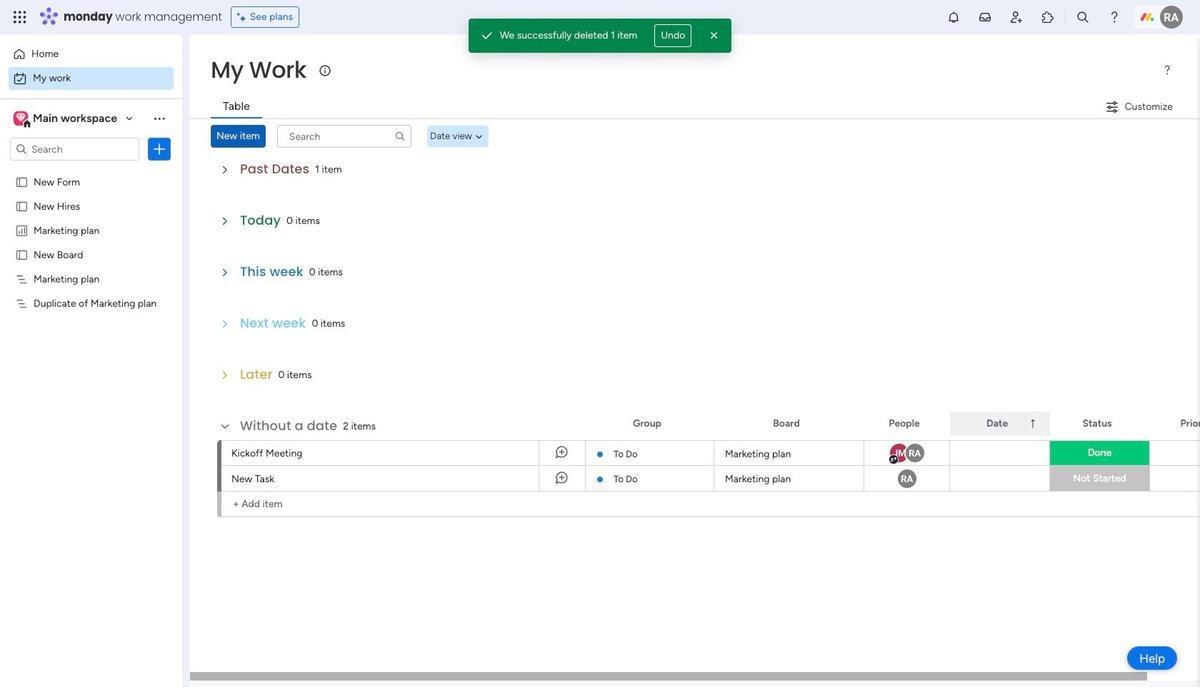 Task type: describe. For each thing, give the bounding box(es) containing it.
workspace selection element
[[14, 110, 119, 129]]

help image
[[1107, 10, 1121, 24]]

search image
[[394, 131, 406, 142]]

see plans image
[[237, 9, 250, 25]]

Filter dashboard by text search field
[[277, 125, 411, 148]]

options image
[[152, 142, 166, 156]]

1 public board image from the top
[[15, 175, 29, 189]]

ruby anderson image
[[1160, 6, 1183, 29]]

workspace options image
[[152, 111, 166, 126]]

0 vertical spatial option
[[9, 43, 174, 66]]

2 public board image from the top
[[15, 248, 29, 261]]

monday marketplace image
[[1041, 10, 1055, 24]]

public board image
[[15, 199, 29, 213]]



Task type: vqa. For each thing, say whether or not it's contained in the screenshot.
second banner logo from the right
no



Task type: locate. For each thing, give the bounding box(es) containing it.
list box
[[0, 167, 182, 508]]

alert
[[468, 19, 732, 53]]

None search field
[[277, 125, 411, 148]]

column header
[[950, 412, 1050, 436]]

public dashboard image
[[15, 224, 29, 237]]

update feed image
[[978, 10, 992, 24]]

option
[[9, 43, 174, 66], [9, 67, 174, 90], [0, 169, 182, 172]]

close image
[[707, 29, 722, 43]]

invite members image
[[1009, 10, 1024, 24]]

select product image
[[13, 10, 27, 24]]

sort image
[[1027, 419, 1039, 430]]

notifications image
[[946, 10, 961, 24]]

1 vertical spatial public board image
[[15, 248, 29, 261]]

menu image
[[1161, 64, 1173, 76]]

search everything image
[[1076, 10, 1090, 24]]

1 workspace image from the left
[[14, 111, 28, 126]]

2 workspace image from the left
[[16, 111, 26, 126]]

0 vertical spatial public board image
[[15, 175, 29, 189]]

tab
[[211, 96, 262, 119]]

public board image
[[15, 175, 29, 189], [15, 248, 29, 261]]

1 vertical spatial option
[[9, 67, 174, 90]]

2 vertical spatial option
[[0, 169, 182, 172]]

workspace image
[[14, 111, 28, 126], [16, 111, 26, 126]]

Search in workspace field
[[30, 141, 119, 158]]

public board image down the public dashboard icon
[[15, 248, 29, 261]]

public board image up public board icon
[[15, 175, 29, 189]]



